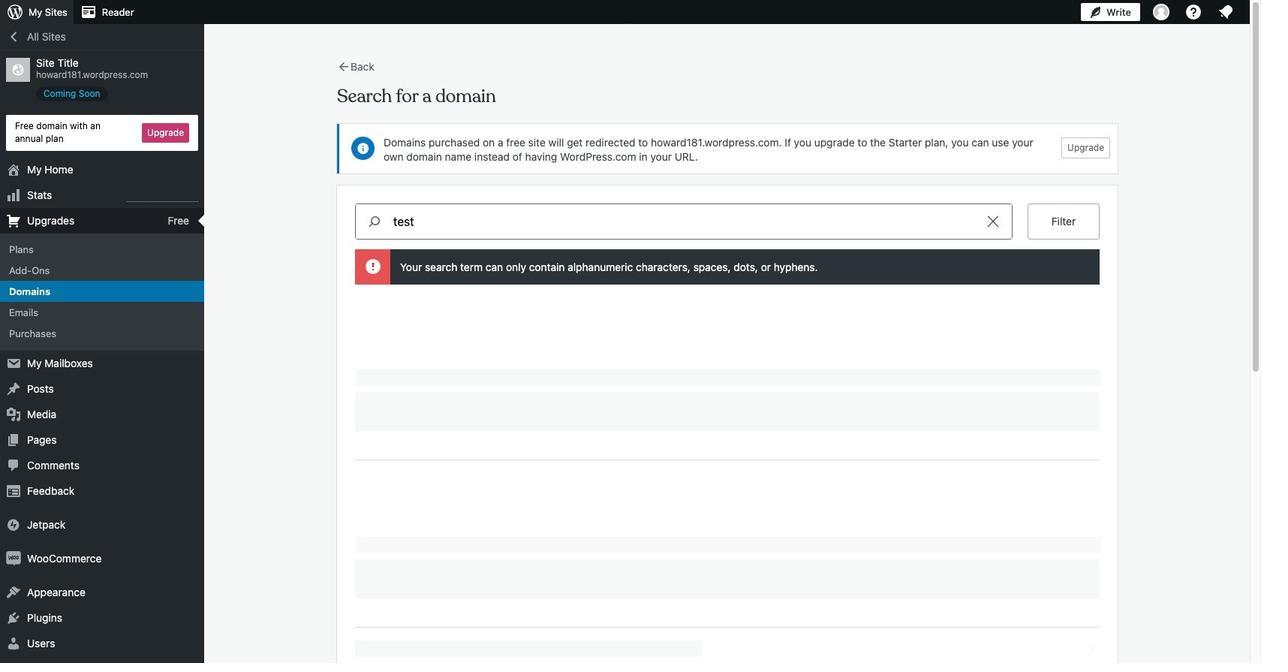 Task type: vqa. For each thing, say whether or not it's contained in the screenshot.
Highest hourly views 0 image
yes



Task type: describe. For each thing, give the bounding box(es) containing it.
wrapper drop image
[[367, 261, 379, 273]]

1 img image from the top
[[6, 517, 21, 532]]

notice status
[[355, 249, 1100, 285]]

close search image
[[975, 213, 1012, 231]]

help image
[[1185, 3, 1203, 21]]

my profile image
[[1154, 4, 1170, 20]]



Task type: locate. For each thing, give the bounding box(es) containing it.
None search field
[[355, 204, 1013, 240]]

manage your notifications image
[[1217, 3, 1235, 21]]

What would you like your domain name to be? search field
[[394, 204, 975, 239]]

img image
[[6, 517, 21, 532], [6, 551, 21, 566]]

highest hourly views 0 image
[[127, 192, 198, 202]]

1 vertical spatial img image
[[6, 551, 21, 566]]

0 vertical spatial img image
[[6, 517, 21, 532]]

2 img image from the top
[[6, 551, 21, 566]]

open search image
[[356, 213, 394, 231]]



